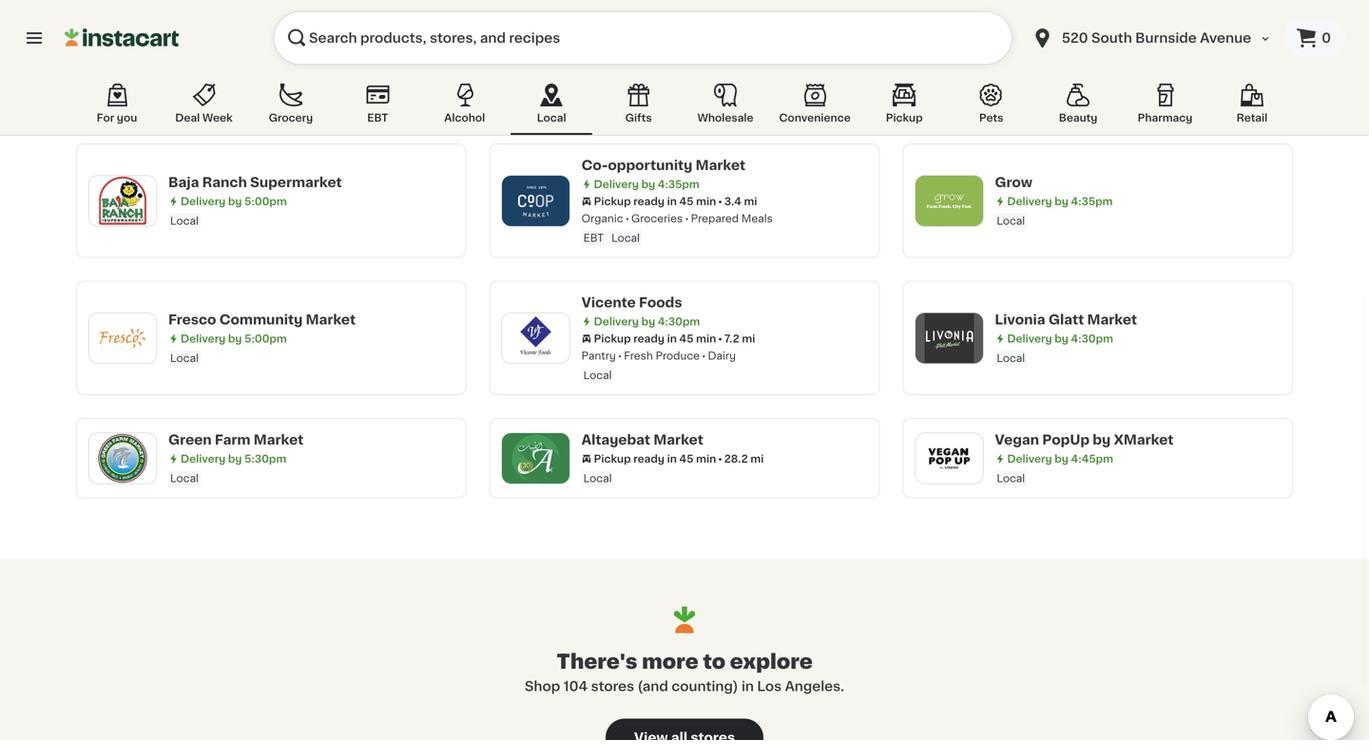Task type: vqa. For each thing, say whether or not it's contained in the screenshot.


Task type: locate. For each thing, give the bounding box(es) containing it.
45 down altayebat market on the bottom of page
[[680, 454, 694, 465]]

2 min from the top
[[696, 334, 716, 344]]

deal
[[175, 113, 200, 123]]

local
[[170, 87, 199, 97], [612, 87, 640, 97], [997, 96, 1025, 106], [537, 113, 566, 123], [170, 216, 199, 226], [997, 216, 1025, 226], [612, 233, 640, 243], [170, 353, 199, 364], [997, 353, 1025, 364], [584, 370, 612, 381], [170, 474, 199, 484], [584, 474, 612, 484], [997, 474, 1025, 484]]

1 vertical spatial groceries
[[632, 214, 683, 224]]

None search field
[[274, 11, 1013, 65]]

delivery by 5:00pm for community
[[181, 334, 287, 344]]

0 vertical spatial min
[[696, 196, 716, 207]]

2 vertical spatial 5:00pm
[[245, 334, 287, 344]]

by down green farm market
[[228, 454, 242, 465]]

groceries down valley
[[995, 76, 1047, 87]]

delivery for green farm market
[[181, 454, 226, 465]]

5:30pm
[[245, 454, 286, 465]]

delivery by 5:00pm
[[1007, 59, 1114, 69], [181, 196, 287, 207], [181, 334, 287, 344]]

2 vertical spatial min
[[696, 454, 716, 465]]

altayebat
[[582, 434, 651, 447]]

delivery for grow
[[1007, 196, 1052, 207]]

4:30pm down foods
[[658, 317, 700, 327]]

2 vertical spatial delivery by 4:35pm
[[1007, 196, 1113, 207]]

1 45 from the top
[[680, 196, 694, 207]]

2 vertical spatial 4:30pm
[[1071, 334, 1114, 344]]

by for valley marketplace
[[1055, 59, 1069, 69]]

mi right 7.2
[[742, 334, 755, 344]]

green farm market logo image
[[98, 434, 147, 483]]

2 45 from the top
[[680, 334, 694, 344]]

delivery by 4:45pm
[[1007, 454, 1114, 465]]

3 ready from the top
[[634, 454, 665, 465]]

delivery by 4:35pm down "opportunity"
[[594, 179, 700, 190]]

ready down altayebat market on the bottom of page
[[634, 454, 665, 465]]

delivery by 4:35pm down grow
[[1007, 196, 1113, 207]]

livonia
[[995, 313, 1046, 327]]

by down beauty
[[1055, 196, 1069, 207]]

5:00pm for community
[[245, 334, 287, 344]]

altayebat market
[[582, 434, 704, 447]]

fresh
[[624, 351, 653, 361]]

45 up produce
[[680, 334, 694, 344]]

5:00pm down baja ranch supermarket at top left
[[245, 196, 287, 207]]

520 south burnside avenue button
[[1020, 11, 1284, 65], [1032, 11, 1273, 65]]

2 horizontal spatial 4:30pm
[[1071, 334, 1114, 344]]

0 vertical spatial 4:30pm
[[245, 68, 287, 78]]

0 vertical spatial ranch
[[182, 47, 226, 60]]

ranch
[[182, 47, 226, 60], [202, 176, 247, 189]]

groceries inside organic groceries prepared meals ebt local
[[632, 214, 683, 224]]

1 vertical spatial delivery by 4:30pm
[[1007, 334, 1114, 344]]

1 pickup ready in 45 min from the top
[[594, 196, 716, 207]]

delivery by 4:35pm
[[594, 68, 700, 78], [594, 179, 700, 190], [1007, 196, 1113, 207]]

1 vertical spatial ebt
[[584, 233, 604, 243]]

in inside there's more to explore shop 104 stores (and counting) in los angeles.
[[742, 680, 754, 694]]

520 south burnside avenue
[[1062, 31, 1252, 45]]

delivery up deal week button on the top of the page
[[181, 68, 226, 78]]

valley
[[995, 39, 1038, 52]]

local up gifts
[[612, 87, 640, 97]]

local down pantry
[[584, 370, 612, 381]]

fresco
[[168, 313, 216, 327]]

1 horizontal spatial ebt
[[584, 233, 604, 243]]

by down "opportunity"
[[642, 179, 655, 190]]

ready for foods
[[634, 334, 665, 344]]

alcohol button
[[424, 80, 506, 135]]

for you
[[97, 113, 137, 123]]

pickup ready in 45 min
[[594, 196, 716, 207], [594, 334, 716, 344], [594, 454, 716, 465]]

pickup up pantry
[[594, 334, 631, 344]]

baja ranch supermarket logo image
[[98, 176, 147, 226]]

delivery down vicente
[[594, 317, 639, 327]]

pickup ready in 45 min for foods
[[594, 334, 716, 344]]

5:00pm down marketplace
[[1071, 59, 1114, 69]]

convenience button
[[772, 80, 859, 135]]

1 vertical spatial 5:00pm
[[245, 196, 287, 207]]

pickup up organic
[[594, 196, 631, 207]]

min up dairy
[[696, 334, 716, 344]]

by down the community
[[228, 334, 242, 344]]

1 vertical spatial ready
[[634, 334, 665, 344]]

local inside organic groceries prepared meals ebt local
[[612, 233, 640, 243]]

ranch right baja
[[202, 176, 247, 189]]

local up deal
[[170, 87, 199, 97]]

2 pickup ready in 45 min from the top
[[594, 334, 716, 344]]

market right 'glatt' on the top of page
[[1088, 313, 1137, 327]]

2 ready from the top
[[634, 334, 665, 344]]

delivery by 5:00pm down the community
[[181, 334, 287, 344]]

0 vertical spatial groceries
[[995, 76, 1047, 87]]

by down baja ranch supermarket at top left
[[228, 196, 242, 207]]

market right the community
[[306, 313, 356, 327]]

local up co-opportunity market logo
[[537, 113, 566, 123]]

4:35pm down beauty
[[1071, 196, 1113, 207]]

0 horizontal spatial delivery by 4:30pm
[[594, 317, 700, 327]]

pickup ready in 45 min up organic groceries prepared meals ebt local
[[594, 196, 716, 207]]

1 vertical spatial ranch
[[202, 176, 247, 189]]

delivery down 'co-'
[[594, 179, 639, 190]]

delivery down green
[[181, 454, 226, 465]]

local down grow
[[997, 216, 1025, 226]]

by for fresco community market
[[228, 334, 242, 344]]

2 vertical spatial mi
[[751, 454, 764, 465]]

local inside local button
[[537, 113, 566, 123]]

by
[[1055, 59, 1069, 69], [228, 68, 242, 78], [642, 68, 655, 78], [642, 179, 655, 190], [228, 196, 242, 207], [1055, 196, 1069, 207], [642, 317, 655, 327], [228, 334, 242, 344], [1055, 334, 1069, 344], [1093, 434, 1111, 447], [228, 454, 242, 465], [1055, 454, 1069, 465]]

by down "valley marketplace"
[[1055, 59, 1069, 69]]

4:30pm for livonia
[[1071, 334, 1114, 344]]

pickup down the altayebat
[[594, 454, 631, 465]]

min
[[696, 196, 716, 207], [696, 334, 716, 344], [696, 454, 716, 465]]

1 vertical spatial 4:30pm
[[658, 317, 700, 327]]

groceries local
[[995, 76, 1047, 106]]

2 vertical spatial ready
[[634, 454, 665, 465]]

delivery by 4:30pm down livonia glatt market
[[1007, 334, 1114, 344]]

0 vertical spatial pickup ready in 45 min
[[594, 196, 716, 207]]

valley marketplace
[[995, 39, 1130, 52]]

local down organic
[[612, 233, 640, 243]]

ranch inside r ranch markets delivery by 4:30pm local
[[182, 47, 226, 60]]

in for 7.2 mi
[[667, 334, 677, 344]]

in left the los at the right of the page
[[742, 680, 754, 694]]

2 vertical spatial 4:35pm
[[1071, 196, 1113, 207]]

1 horizontal spatial 4:30pm
[[658, 317, 700, 327]]

delivery down livonia
[[1007, 334, 1052, 344]]

4:35pm
[[658, 68, 700, 78], [658, 179, 700, 190], [1071, 196, 1113, 207]]

pickup ready in 45 min down altayebat market on the bottom of page
[[594, 454, 716, 465]]

3 45 from the top
[[680, 454, 694, 465]]

0 vertical spatial delivery by 4:30pm
[[594, 317, 700, 327]]

local up pets
[[997, 96, 1025, 106]]

pickup ready in 45 min for opportunity
[[594, 196, 716, 207]]

28.2
[[725, 454, 748, 465]]

delivery for baja ranch supermarket
[[181, 196, 226, 207]]

0 button
[[1284, 19, 1347, 57]]

market for fresco community market
[[306, 313, 356, 327]]

by for livonia glatt market
[[1055, 334, 1069, 344]]

mi right 3.4
[[744, 196, 757, 207]]

xmarket
[[1114, 434, 1174, 447]]

ebt
[[367, 113, 388, 123], [584, 233, 604, 243]]

local inside groceries local
[[997, 96, 1025, 106]]

in up produce
[[667, 334, 677, 344]]

pickup left pets
[[886, 113, 923, 123]]

0 vertical spatial ebt
[[367, 113, 388, 123]]

4:30pm down the markets
[[245, 68, 287, 78]]

delivery down valley
[[1007, 59, 1052, 69]]

groceries down the co-opportunity market in the top of the page
[[632, 214, 683, 224]]

4:30pm down 'glatt' on the top of page
[[1071, 334, 1114, 344]]

shop
[[525, 680, 560, 694]]

dairy
[[708, 351, 736, 361]]

in
[[667, 196, 677, 207], [667, 334, 677, 344], [667, 454, 677, 465], [742, 680, 754, 694]]

livonia glatt market logo image
[[925, 314, 974, 363]]

45 up organic groceries prepared meals ebt local
[[680, 196, 694, 207]]

2 vertical spatial delivery by 5:00pm
[[181, 334, 287, 344]]

1 vertical spatial delivery by 4:35pm
[[594, 179, 700, 190]]

delivery down vegan
[[1007, 454, 1052, 465]]

4:30pm
[[245, 68, 287, 78], [658, 317, 700, 327], [1071, 334, 1114, 344]]

1 vertical spatial mi
[[742, 334, 755, 344]]

0 vertical spatial mi
[[744, 196, 757, 207]]

by down livonia glatt market
[[1055, 334, 1069, 344]]

grocery
[[269, 113, 313, 123]]

4:35pm down the co-opportunity market in the top of the page
[[658, 179, 700, 190]]

0 vertical spatial 5:00pm
[[1071, 59, 1114, 69]]

local inside r ranch markets delivery by 4:30pm local
[[170, 87, 199, 97]]

1 horizontal spatial delivery by 4:30pm
[[1007, 334, 1114, 344]]

delivery by 4:30pm
[[594, 317, 700, 327], [1007, 334, 1114, 344]]

0 horizontal spatial ebt
[[367, 113, 388, 123]]

1 min from the top
[[696, 196, 716, 207]]

min left 28.2
[[696, 454, 716, 465]]

0 vertical spatial delivery by 4:35pm
[[594, 68, 700, 78]]

fresco community market
[[168, 313, 356, 327]]

in up organic groceries prepared meals ebt local
[[667, 196, 677, 207]]

delivery for co-opportunity market
[[594, 179, 639, 190]]

2 520 south burnside avenue button from the left
[[1032, 11, 1273, 65]]

pickup button
[[864, 80, 946, 135]]

1 vertical spatial delivery by 5:00pm
[[181, 196, 287, 207]]

1 vertical spatial pickup ready in 45 min
[[594, 334, 716, 344]]

you
[[117, 113, 137, 123]]

5:00pm down "fresco community market"
[[245, 334, 287, 344]]

delivery by 5:00pm down baja ranch supermarket at top left
[[181, 196, 287, 207]]

mi for vicente foods
[[742, 334, 755, 344]]

ranch for baja
[[202, 176, 247, 189]]

4:35pm up shop categories tab list
[[658, 68, 700, 78]]

glatt
[[1049, 313, 1084, 327]]

7.2 mi
[[725, 334, 755, 344]]

pickup ready in 45 min up the fresh
[[594, 334, 716, 344]]

burnside
[[1136, 31, 1197, 45]]

delivery down baja
[[181, 196, 226, 207]]

0 horizontal spatial groceries
[[632, 214, 683, 224]]

market up 5:30pm
[[254, 434, 304, 447]]

retail button
[[1212, 80, 1293, 135]]

delivery by 5:00pm for ranch
[[181, 196, 287, 207]]

beauty
[[1059, 113, 1098, 123]]

ranch for r
[[182, 47, 226, 60]]

by for co-opportunity market
[[642, 179, 655, 190]]

r ranch markets delivery by 4:30pm local
[[168, 47, 287, 97]]

1 vertical spatial 4:35pm
[[658, 179, 700, 190]]

0
[[1322, 31, 1331, 45]]

0 vertical spatial delivery by 5:00pm
[[1007, 59, 1114, 69]]

0 vertical spatial ready
[[634, 196, 665, 207]]

delivery down fresco
[[181, 334, 226, 344]]

delivery by 4:30pm down foods
[[594, 317, 700, 327]]

by down the popup
[[1055, 454, 1069, 465]]

farm
[[215, 434, 251, 447]]

by down foods
[[642, 317, 655, 327]]

pickup
[[886, 113, 923, 123], [594, 196, 631, 207], [594, 334, 631, 344], [594, 454, 631, 465]]

stores
[[591, 680, 634, 694]]

pickup inside button
[[886, 113, 923, 123]]

vegan
[[995, 434, 1039, 447]]

retail
[[1237, 113, 1268, 123]]

market
[[696, 159, 746, 172], [306, 313, 356, 327], [1088, 313, 1137, 327], [254, 434, 304, 447], [654, 434, 704, 447]]

5:00pm
[[1071, 59, 1114, 69], [245, 196, 287, 207], [245, 334, 287, 344]]

7.2
[[725, 334, 740, 344]]

market for green farm market
[[254, 434, 304, 447]]

0 vertical spatial 45
[[680, 196, 694, 207]]

fresco community market logo image
[[98, 314, 147, 363]]

delivery down grow
[[1007, 196, 1052, 207]]

min up prepared
[[696, 196, 716, 207]]

mi right 28.2
[[751, 454, 764, 465]]

by inside r ranch markets delivery by 4:30pm local
[[228, 68, 242, 78]]

3.4 mi
[[725, 196, 757, 207]]

1 ready from the top
[[634, 196, 665, 207]]

ready up the fresh
[[634, 334, 665, 344]]

in down altayebat market on the bottom of page
[[667, 454, 677, 465]]

delivery by 4:35pm down search field
[[594, 68, 700, 78]]

by down the markets
[[228, 68, 242, 78]]

vegan popup by xmarket logo image
[[925, 434, 974, 483]]

ebt down organic
[[584, 233, 604, 243]]

5:00pm for ranch
[[245, 196, 287, 207]]

ranch right r
[[182, 47, 226, 60]]

ebt inside organic groceries prepared meals ebt local
[[584, 233, 604, 243]]

baja ranch supermarket
[[168, 176, 342, 189]]

delivery by 5:00pm down "valley marketplace"
[[1007, 59, 1114, 69]]

ebt left alcohol at the top left
[[367, 113, 388, 123]]

45
[[680, 196, 694, 207], [680, 334, 694, 344], [680, 454, 694, 465]]

south
[[1092, 31, 1132, 45]]

2 vertical spatial pickup ready in 45 min
[[594, 454, 716, 465]]

2 vertical spatial 45
[[680, 454, 694, 465]]

1 vertical spatial 45
[[680, 334, 694, 344]]

delivery by 5:30pm
[[181, 454, 286, 465]]

local down green
[[170, 474, 199, 484]]

1 vertical spatial min
[[696, 334, 716, 344]]

shop categories tab list
[[76, 80, 1293, 135]]

ready down "opportunity"
[[634, 196, 665, 207]]

5:00pm for marketplace
[[1071, 59, 1114, 69]]

there's
[[557, 652, 638, 672]]

market up 3.4
[[696, 159, 746, 172]]

0 horizontal spatial 4:30pm
[[245, 68, 287, 78]]

vicente foods logo image
[[511, 314, 561, 363]]

prepared
[[691, 214, 739, 224]]



Task type: describe. For each thing, give the bounding box(es) containing it.
local down fresco
[[170, 353, 199, 364]]

market right the altayebat
[[654, 434, 704, 447]]

gifts button
[[598, 80, 680, 135]]

deal week
[[175, 113, 233, 123]]

organic
[[582, 214, 624, 224]]

pantry
[[582, 351, 616, 361]]

organic groceries prepared meals ebt local
[[582, 214, 773, 243]]

by up 4:45pm
[[1093, 434, 1111, 447]]

grow logo image
[[925, 176, 974, 226]]

co-opportunity market
[[582, 159, 746, 172]]

for
[[97, 113, 114, 123]]

wholesale button
[[685, 80, 767, 135]]

local down baja
[[170, 216, 199, 226]]

Search field
[[274, 11, 1013, 65]]

delivery for valley marketplace
[[1007, 59, 1052, 69]]

delivery inside r ranch markets delivery by 4:30pm local
[[181, 68, 226, 78]]

counting)
[[672, 680, 739, 694]]

by down search field
[[642, 68, 655, 78]]

by for baja ranch supermarket
[[228, 196, 242, 207]]

market for livonia glatt market
[[1088, 313, 1137, 327]]

mi for co-opportunity market
[[744, 196, 757, 207]]

baja
[[168, 176, 199, 189]]

4:35pm for grow
[[1071, 196, 1113, 207]]

4:30pm for vicente
[[658, 317, 700, 327]]

co-opportunity market logo image
[[511, 176, 561, 226]]

angeles.
[[785, 680, 845, 694]]

marketplace
[[1041, 39, 1130, 52]]

markets
[[229, 47, 287, 60]]

delivery by 4:30pm for glatt
[[1007, 334, 1114, 344]]

market for co-opportunity market
[[696, 159, 746, 172]]

convenience
[[779, 113, 851, 123]]

pantry fresh produce dairy local
[[582, 351, 736, 381]]

explore
[[730, 652, 813, 672]]

green farm market
[[168, 434, 304, 447]]

alcohol
[[444, 113, 485, 123]]

local down vegan
[[997, 474, 1025, 484]]

ready for opportunity
[[634, 196, 665, 207]]

pickup for 28.2 mi
[[594, 454, 631, 465]]

co-
[[582, 159, 608, 172]]

ebt button
[[337, 80, 419, 135]]

pets
[[979, 113, 1004, 123]]

avenue
[[1200, 31, 1252, 45]]

for you button
[[76, 80, 158, 135]]

delivery by 5:00pm for marketplace
[[1007, 59, 1114, 69]]

r
[[168, 47, 178, 60]]

by for vegan popup by xmarket
[[1055, 454, 1069, 465]]

by for vicente foods
[[642, 317, 655, 327]]

45 for opportunity
[[680, 196, 694, 207]]

foods
[[639, 296, 682, 310]]

45 for foods
[[680, 334, 694, 344]]

local inside pantry fresh produce dairy local
[[584, 370, 612, 381]]

28.2 mi
[[725, 454, 764, 465]]

week
[[203, 113, 233, 123]]

local down livonia
[[997, 353, 1025, 364]]

min for foods
[[696, 334, 716, 344]]

104
[[564, 680, 588, 694]]

by for green farm market
[[228, 454, 242, 465]]

green
[[168, 434, 212, 447]]

deal week button
[[163, 80, 245, 135]]

produce
[[656, 351, 700, 361]]

(and
[[638, 680, 669, 694]]

3.4
[[725, 196, 742, 207]]

there's more to explore shop 104 stores (and counting) in los angeles.
[[525, 652, 845, 694]]

4:30pm inside r ranch markets delivery by 4:30pm local
[[245, 68, 287, 78]]

delivery up gifts button
[[594, 68, 639, 78]]

local down the altayebat
[[584, 474, 612, 484]]

3 pickup ready in 45 min from the top
[[594, 454, 716, 465]]

grocery button
[[250, 80, 332, 135]]

livonia glatt market
[[995, 313, 1137, 327]]

1 520 south burnside avenue button from the left
[[1020, 11, 1284, 65]]

pets button
[[951, 80, 1032, 135]]

delivery by 4:35pm for co-opportunity market
[[594, 179, 700, 190]]

delivery for fresco community market
[[181, 334, 226, 344]]

grow
[[995, 176, 1033, 189]]

altayebat market logo image
[[511, 434, 561, 483]]

vegan popup by xmarket
[[995, 434, 1174, 447]]

delivery for vicente foods
[[594, 317, 639, 327]]

vicente foods
[[582, 296, 682, 310]]

520
[[1062, 31, 1089, 45]]

supermarket
[[250, 176, 342, 189]]

community
[[219, 313, 303, 327]]

opportunity
[[608, 159, 693, 172]]

more
[[642, 652, 699, 672]]

min for opportunity
[[696, 196, 716, 207]]

delivery by 4:35pm for grow
[[1007, 196, 1113, 207]]

vicente
[[582, 296, 636, 310]]

wholesale
[[698, 113, 754, 123]]

instacart image
[[65, 27, 179, 49]]

meals
[[742, 214, 773, 224]]

pickup for 7.2 mi
[[594, 334, 631, 344]]

los
[[757, 680, 782, 694]]

popup
[[1043, 434, 1090, 447]]

delivery by 4:30pm for foods
[[594, 317, 700, 327]]

by for grow
[[1055, 196, 1069, 207]]

4:45pm
[[1071, 454, 1114, 465]]

0 vertical spatial 4:35pm
[[658, 68, 700, 78]]

3 min from the top
[[696, 454, 716, 465]]

in for 28.2 mi
[[667, 454, 677, 465]]

pharmacy button
[[1125, 80, 1206, 135]]

pharmacy
[[1138, 113, 1193, 123]]

4:35pm for co-opportunity market
[[658, 179, 700, 190]]

gifts
[[625, 113, 652, 123]]

local button
[[511, 80, 593, 135]]

delivery for livonia glatt market
[[1007, 334, 1052, 344]]

in for 3.4 mi
[[667, 196, 677, 207]]

beauty button
[[1038, 80, 1119, 135]]

pickup for 3.4 mi
[[594, 196, 631, 207]]

1 horizontal spatial groceries
[[995, 76, 1047, 87]]

to
[[703, 652, 726, 672]]

ebt inside button
[[367, 113, 388, 123]]

delivery for vegan popup by xmarket
[[1007, 454, 1052, 465]]



